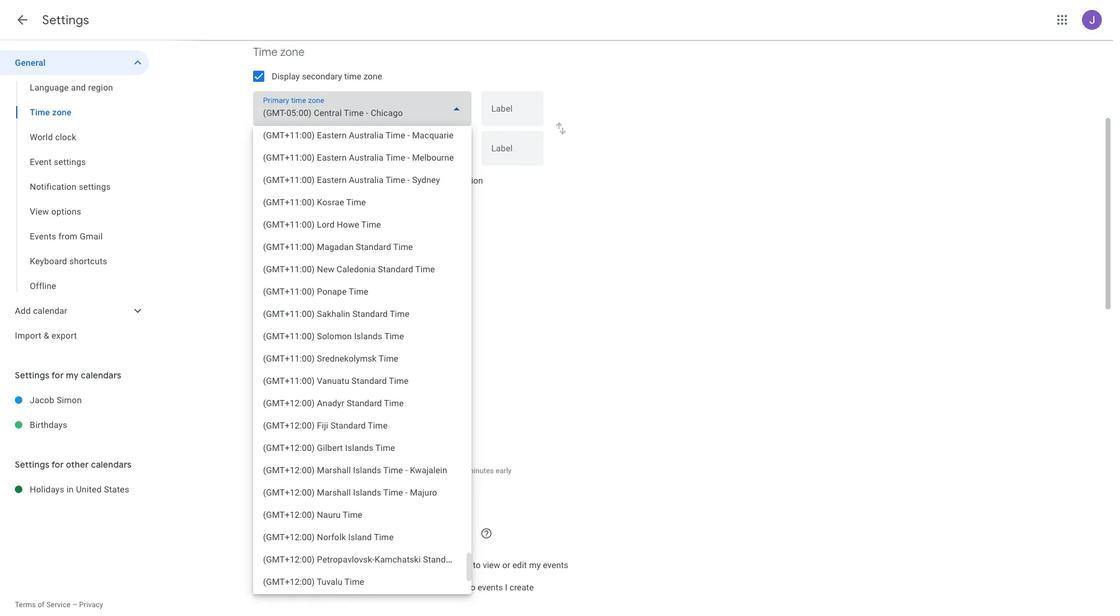 Task type: locate. For each thing, give the bounding box(es) containing it.
world
[[30, 132, 53, 142], [253, 258, 283, 272]]

to left the view
[[473, 560, 481, 570]]

invitations
[[340, 560, 380, 570]]

time down 'language'
[[30, 107, 50, 117]]

0 horizontal spatial my
[[66, 370, 79, 381]]

world up show
[[253, 258, 283, 272]]

1 vertical spatial settings
[[79, 182, 111, 192]]

holidays in united states link
[[30, 477, 149, 502]]

privacy link
[[79, 601, 103, 609]]

calendars
[[81, 370, 121, 381], [91, 459, 132, 470]]

minutes right 10 at the left of the page
[[467, 467, 494, 475]]

(gmt+11:00) solomon islands time option
[[253, 325, 467, 348]]

2 vertical spatial clock
[[319, 284, 340, 294]]

region
[[88, 83, 113, 92]]

(gmt+11:00) new caledonia standard time option
[[253, 258, 467, 281]]

0 vertical spatial settings
[[42, 12, 89, 28]]

1 vertical spatial for
[[51, 459, 64, 470]]

service
[[46, 601, 71, 609]]

1 horizontal spatial time
[[253, 45, 278, 60]]

&
[[44, 331, 49, 341]]

others
[[286, 560, 311, 570]]

notification settings
[[30, 182, 111, 192]]

jacob
[[30, 395, 54, 405]]

(gmt+11:00) srednekolymsk time option
[[253, 348, 467, 370]]

settings up jacob
[[15, 370, 49, 381]]

0 vertical spatial calendars
[[81, 370, 121, 381]]

clock up show world clock
[[286, 258, 312, 272]]

0 horizontal spatial time
[[30, 107, 50, 117]]

and left region
[[71, 83, 86, 92]]

zone down language and region
[[52, 107, 72, 117]]

(gmt+12:00) norfolk island time option
[[253, 526, 467, 549]]

time up display
[[253, 45, 278, 60]]

meetings
[[302, 441, 338, 451], [303, 467, 333, 475], [424, 467, 455, 475]]

0 horizontal spatial event settings
[[30, 157, 86, 167]]

longer
[[402, 467, 423, 475]]

language and region
[[30, 83, 113, 92]]

1 vertical spatial clock
[[286, 258, 312, 272]]

early up (gmt+12:00) marshall islands time - majuro option
[[370, 467, 386, 475]]

settings up (gmt+12:00) anadyr standard time option
[[284, 375, 323, 390]]

clock inside group
[[55, 132, 76, 142]]

0 vertical spatial time zone
[[253, 45, 305, 60]]

calendars for settings for my calendars
[[81, 370, 121, 381]]

birthdays
[[30, 420, 67, 430]]

all
[[329, 560, 338, 570]]

event
[[30, 157, 52, 167], [253, 375, 281, 390]]

to
[[289, 176, 296, 186], [413, 176, 420, 186], [473, 560, 481, 570], [468, 583, 476, 593]]

1 horizontal spatial my
[[327, 176, 339, 186]]

1 vertical spatial time
[[373, 176, 390, 186]]

gmail
[[80, 231, 103, 241]]

minutes
[[341, 467, 368, 475], [467, 467, 494, 475]]

general
[[15, 58, 46, 68]]

and
[[71, 83, 86, 92], [388, 467, 400, 475]]

or
[[503, 560, 510, 570]]

0 horizontal spatial event
[[30, 157, 52, 167]]

google up (gmt+12:00) wake island time option
[[344, 583, 371, 593]]

(gmt+11:00) eastern australia time - melbourne option
[[253, 146, 467, 169]]

settings up options
[[79, 182, 111, 192]]

1 vertical spatial time zone
[[30, 107, 72, 117]]

tree containing general
[[0, 50, 149, 348]]

clock up notification settings at the top left
[[55, 132, 76, 142]]

view options
[[30, 207, 81, 217]]

0 horizontal spatial world clock
[[30, 132, 76, 142]]

my up jacob simon "tree item"
[[66, 370, 79, 381]]

0 vertical spatial event settings
[[30, 157, 86, 167]]

1 vertical spatial and
[[388, 467, 400, 475]]

world down 'language'
[[30, 132, 53, 142]]

2 for from the top
[[51, 459, 64, 470]]

united
[[76, 485, 102, 495]]

settings right go back image
[[42, 12, 89, 28]]

conferences
[[418, 583, 466, 593]]

view
[[30, 207, 49, 217]]

video
[[395, 583, 416, 593]]

zone inside group
[[52, 107, 72, 117]]

export
[[52, 331, 77, 341]]

1 horizontal spatial early
[[496, 467, 512, 475]]

1 horizontal spatial minutes
[[467, 467, 494, 475]]

time right primary
[[373, 176, 390, 186]]

add calendar
[[15, 306, 67, 316]]

5
[[335, 467, 339, 475]]

settings for my calendars
[[15, 370, 121, 381]]

1 vertical spatial calendars
[[91, 459, 132, 470]]

1 vertical spatial events
[[478, 583, 503, 593]]

notification
[[30, 182, 76, 192]]

offline
[[30, 281, 56, 291]]

(gmt+11:00) eastern australia time - macquarie option
[[253, 124, 467, 146]]

1 minutes from the left
[[341, 467, 368, 475]]

time zone
[[253, 45, 305, 60], [30, 107, 72, 117]]

import & export
[[15, 331, 77, 341]]

0 horizontal spatial events
[[478, 583, 503, 593]]

calendars up states
[[91, 459, 132, 470]]

settings up holidays
[[15, 459, 49, 470]]

(gmt+12:00) marshall islands time - majuro option
[[253, 482, 467, 504]]

(gmt+11:00) sakhalin standard time option
[[253, 303, 467, 325]]

to right conferences
[[468, 583, 476, 593]]

0 vertical spatial world
[[30, 132, 53, 142]]

0 vertical spatial google
[[329, 201, 353, 210]]

group containing language and region
[[0, 75, 149, 299]]

1 horizontal spatial events
[[543, 560, 568, 570]]

create
[[510, 583, 534, 593]]

and left longer
[[388, 467, 400, 475]]

1 early from the left
[[370, 467, 386, 475]]

tree
[[0, 50, 149, 348]]

simon
[[57, 395, 82, 405]]

world clock up show
[[253, 258, 312, 272]]

birthdays link
[[30, 413, 149, 438]]

0 vertical spatial world clock
[[30, 132, 76, 142]]

time
[[253, 45, 278, 60], [30, 107, 50, 117]]

calendars up jacob simon "tree item"
[[81, 370, 121, 381]]

0 vertical spatial settings
[[54, 157, 86, 167]]

event settings
[[30, 157, 86, 167], [253, 375, 323, 390]]

guest
[[284, 490, 302, 499]]

time zone up display
[[253, 45, 305, 60]]

1 horizontal spatial time zone
[[253, 45, 305, 60]]

for
[[51, 370, 64, 381], [51, 459, 64, 470]]

0 horizontal spatial time zone
[[30, 107, 72, 117]]

2 minutes from the left
[[467, 467, 494, 475]]

1 vertical spatial settings
[[15, 370, 49, 381]]

0 horizontal spatial clock
[[55, 132, 76, 142]]

0 vertical spatial clock
[[55, 132, 76, 142]]

time
[[344, 71, 361, 81], [373, 176, 390, 186]]

0 horizontal spatial minutes
[[341, 467, 368, 475]]

for up the jacob simon
[[51, 370, 64, 381]]

(gmt+11:00) eastern australia time - sydney option
[[253, 169, 467, 191]]

0 vertical spatial for
[[51, 370, 64, 381]]

1 horizontal spatial time
[[373, 176, 390, 186]]

meetings left the 5
[[303, 467, 333, 475]]

zone right secondary at top
[[364, 71, 382, 81]]

my
[[327, 176, 339, 186], [66, 370, 79, 381], [529, 560, 541, 570]]

settings for settings for other calendars
[[15, 459, 49, 470]]

2 vertical spatial settings
[[284, 375, 323, 390]]

permissions
[[304, 490, 345, 499]]

(gmt+11:00) vanuatu standard time option
[[253, 370, 467, 392]]

1 horizontal spatial world
[[253, 258, 283, 272]]

update
[[298, 176, 325, 186]]

my right edit
[[529, 560, 541, 570]]

if
[[382, 560, 387, 570]]

terms of service link
[[15, 601, 71, 609]]

language
[[30, 83, 69, 92]]

0 vertical spatial event
[[30, 157, 52, 167]]

events right edit
[[543, 560, 568, 570]]

early right 10 at the left of the page
[[496, 467, 512, 475]]

event inside group
[[30, 157, 52, 167]]

world clock up notification
[[30, 132, 76, 142]]

holidays in united states
[[30, 485, 129, 495]]

None field
[[253, 91, 472, 126]]

(gmt+12:00) tuvalu time option
[[253, 571, 467, 593]]

clock
[[55, 132, 76, 142], [286, 258, 312, 272], [319, 284, 340, 294]]

0 vertical spatial time
[[344, 71, 361, 81]]

minutes right the 5
[[341, 467, 368, 475]]

works
[[386, 201, 406, 210]]

see
[[313, 560, 327, 570]]

1 vertical spatial event settings
[[253, 375, 323, 390]]

0 horizontal spatial world
[[30, 132, 53, 142]]

0 vertical spatial and
[[71, 83, 86, 92]]

import
[[15, 331, 41, 341]]

google right how
[[329, 201, 353, 210]]

early
[[370, 467, 386, 475], [496, 467, 512, 475]]

(gmt+12:00) wake island time option
[[253, 593, 467, 614]]

0 horizontal spatial early
[[370, 467, 386, 475]]

for left other
[[51, 459, 64, 470]]

group
[[0, 75, 149, 299]]

1 for from the top
[[51, 370, 64, 381]]

(gmt+11:00) kosrae time option
[[253, 191, 467, 213]]

ask to update my primary time zone to current location
[[272, 176, 483, 186]]

0 horizontal spatial and
[[71, 83, 86, 92]]

events left i
[[478, 583, 503, 593]]

time zone down 'language'
[[30, 107, 72, 117]]

1 vertical spatial event
[[253, 375, 281, 390]]

0 vertical spatial time
[[253, 45, 278, 60]]

(gmt+11:00) magadan standard time option
[[253, 236, 467, 258]]

my right update
[[327, 176, 339, 186]]

time right secondary at top
[[344, 71, 361, 81]]

jacob simon
[[30, 395, 82, 405]]

settings up notification settings at the top left
[[54, 157, 86, 167]]

2 vertical spatial settings
[[15, 459, 49, 470]]

world
[[295, 284, 317, 294]]

1 vertical spatial world clock
[[253, 258, 312, 272]]

1 vertical spatial my
[[66, 370, 79, 381]]

birthdays tree item
[[0, 413, 149, 438]]

2 vertical spatial my
[[529, 560, 541, 570]]

0 horizontal spatial time
[[344, 71, 361, 81]]

(gmt+12:00) gilbert islands time option
[[253, 437, 467, 459]]

google
[[329, 201, 353, 210], [344, 583, 371, 593]]

settings
[[42, 12, 89, 28], [15, 370, 49, 381], [15, 459, 49, 470]]

in
[[67, 485, 74, 495]]

1 vertical spatial time
[[30, 107, 50, 117]]

clock right the world
[[319, 284, 340, 294]]

default
[[258, 490, 282, 499]]

keyboard
[[30, 256, 67, 266]]



Task type: describe. For each thing, give the bounding box(es) containing it.
meetings left 10 at the left of the page
[[424, 467, 455, 475]]

end
[[253, 467, 266, 475]]

(gmt+12:00) fiji standard time option
[[253, 415, 467, 437]]

2 horizontal spatial my
[[529, 560, 541, 570]]

general tree item
[[0, 50, 149, 75]]

edit
[[513, 560, 527, 570]]

across
[[408, 201, 430, 210]]

location
[[452, 176, 483, 186]]

display
[[272, 71, 300, 81]]

0 vertical spatial events
[[543, 560, 568, 570]]

meetings up the 5
[[302, 441, 338, 451]]

1 vertical spatial google
[[344, 583, 371, 593]]

meet
[[373, 583, 393, 593]]

end 30 minute meetings 5 minutes early and longer meetings 10 minutes early
[[253, 467, 512, 475]]

show world clock
[[272, 284, 340, 294]]

other
[[66, 459, 89, 470]]

from
[[59, 231, 77, 241]]

world inside group
[[30, 132, 53, 142]]

Label for secondary time zone. text field
[[492, 144, 534, 161]]

speedy
[[272, 441, 300, 451]]

for for other
[[51, 459, 64, 470]]

keyboard shortcuts
[[30, 256, 107, 266]]

show
[[272, 284, 293, 294]]

2 horizontal spatial clock
[[319, 284, 340, 294]]

1 horizontal spatial clock
[[286, 258, 312, 272]]

of
[[38, 601, 44, 609]]

(gmt+12:00) petropavlovsk-kamchatski standard time option
[[253, 549, 467, 571]]

(gmt+12:00) anadyr standard time option
[[253, 392, 467, 415]]

go back image
[[15, 12, 30, 27]]

(gmt+12:00) marshall islands time - kwajalein option
[[253, 459, 467, 482]]

events
[[30, 231, 56, 241]]

(gmt+11:00) ponape time option
[[253, 281, 467, 303]]

time zone inside group
[[30, 107, 72, 117]]

1 horizontal spatial and
[[388, 467, 400, 475]]

to left current
[[413, 176, 420, 186]]

speedy meetings
[[272, 441, 338, 451]]

(gmt+11:00) lord howe time option
[[253, 213, 467, 236]]

terms
[[15, 601, 36, 609]]

learn more about how google calendar works across
[[253, 201, 432, 210]]

view
[[483, 560, 500, 570]]

settings for settings for my calendars
[[15, 370, 49, 381]]

learn
[[253, 201, 272, 210]]

calendar
[[33, 306, 67, 316]]

Label for primary time zone. text field
[[492, 104, 534, 122]]

let
[[272, 560, 284, 570]]

terms of service – privacy
[[15, 601, 103, 609]]

calendars for settings for other calendars
[[91, 459, 132, 470]]

calendar
[[355, 201, 384, 210]]

i
[[505, 583, 508, 593]]

(gmt+12:00) nauru time option
[[253, 504, 467, 526]]

how
[[314, 201, 328, 210]]

automatically
[[272, 583, 325, 593]]

holidays in united states tree item
[[0, 477, 149, 502]]

states
[[104, 485, 129, 495]]

shortcuts
[[69, 256, 107, 266]]

to right ask at the left top of the page
[[289, 176, 296, 186]]

add
[[327, 583, 342, 593]]

secondary
[[302, 71, 342, 81]]

jacob simon tree item
[[0, 388, 149, 413]]

events from gmail
[[30, 231, 103, 241]]

0 vertical spatial my
[[327, 176, 339, 186]]

settings for other calendars
[[15, 459, 132, 470]]

ask
[[272, 176, 286, 186]]

30
[[268, 467, 276, 475]]

zone up display
[[280, 45, 305, 60]]

2 early from the left
[[496, 467, 512, 475]]

let others see all invitations if they have permission to view or edit my events
[[272, 560, 568, 570]]

they
[[389, 560, 405, 570]]

for for my
[[51, 370, 64, 381]]

1 vertical spatial world
[[253, 258, 283, 272]]

–
[[72, 601, 77, 609]]

options
[[51, 207, 81, 217]]

settings heading
[[42, 12, 89, 28]]

have
[[408, 560, 426, 570]]

current
[[423, 176, 450, 186]]

about
[[293, 201, 312, 210]]

privacy
[[79, 601, 103, 609]]

holidays
[[30, 485, 64, 495]]

1 horizontal spatial event settings
[[253, 375, 323, 390]]

1 horizontal spatial event
[[253, 375, 281, 390]]

more
[[274, 201, 291, 210]]

settings for settings
[[42, 12, 89, 28]]

world clock inside group
[[30, 132, 76, 142]]

10
[[457, 467, 465, 475]]

permission
[[428, 560, 471, 570]]

default guest permissions
[[258, 490, 345, 499]]

time inside group
[[30, 107, 50, 117]]

settings for my calendars tree
[[0, 388, 149, 438]]

minute
[[278, 467, 301, 475]]

automatically add google meet video conferences to events i create
[[272, 583, 534, 593]]

display secondary time zone
[[272, 71, 382, 81]]

and inside group
[[71, 83, 86, 92]]

add
[[15, 306, 31, 316]]

primary
[[341, 176, 371, 186]]

zone up works
[[392, 176, 411, 186]]

1 horizontal spatial world clock
[[253, 258, 312, 272]]



Task type: vqa. For each thing, say whether or not it's contained in the screenshot.
Field
yes



